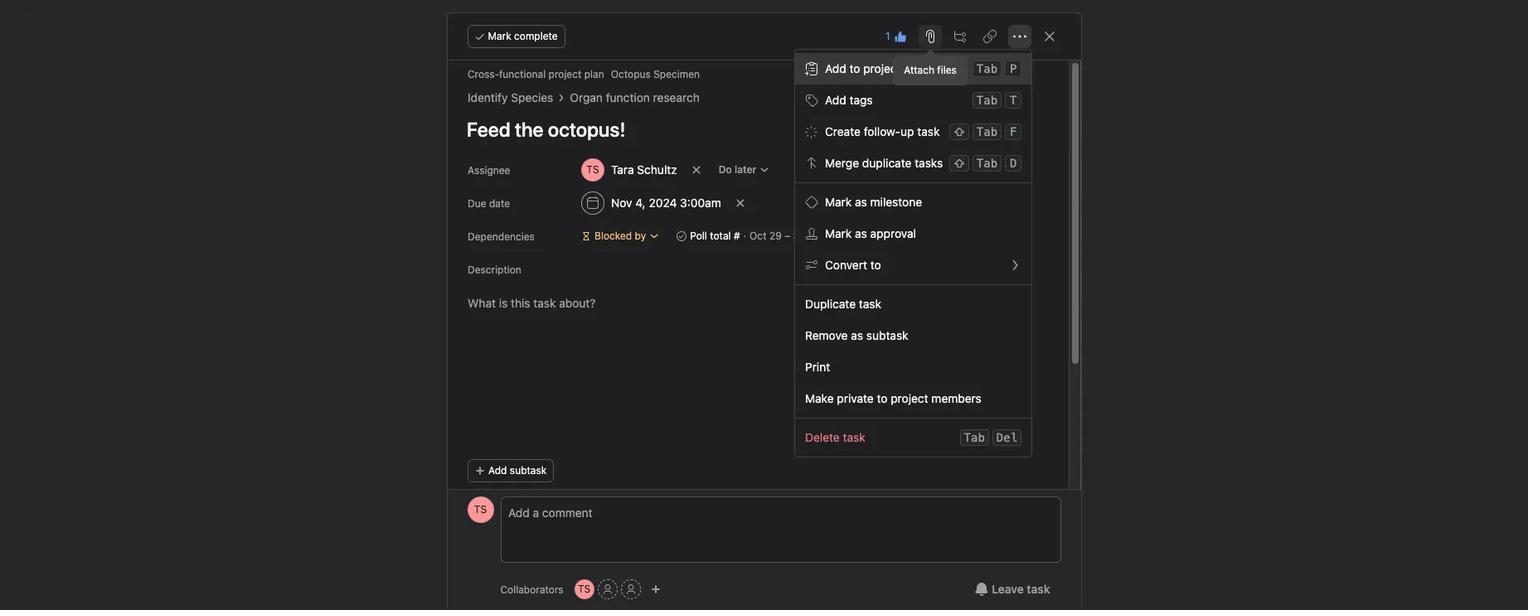Task type: describe. For each thing, give the bounding box(es) containing it.
approval
[[870, 226, 916, 240]]

leave task button
[[965, 575, 1061, 604]]

mark for mark as milestone
[[825, 195, 852, 209]]

task for leave task
[[1027, 582, 1050, 596]]

tab left d
[[977, 157, 997, 170]]

up
[[900, 124, 914, 138]]

⇧ for merge duplicate tasks
[[954, 156, 965, 170]]

identify species
[[467, 90, 553, 104]]

f
[[1010, 125, 1017, 138]]

copy task link image
[[983, 30, 996, 43]]

1 vertical spatial project
[[891, 391, 928, 405]]

remove
[[805, 328, 848, 342]]

2024
[[648, 196, 677, 210]]

tara schultz
[[611, 163, 677, 177]]

mark as milestone
[[825, 195, 922, 209]]

nov
[[611, 196, 632, 210]]

organ function research
[[570, 90, 699, 104]]

0 horizontal spatial ts button
[[467, 497, 494, 523]]

d
[[1010, 157, 1017, 170]]

main content inside feed the octopus! dialog
[[447, 61, 1068, 610]]

assignee
[[467, 164, 510, 177]]

add tags
[[825, 93, 873, 107]]

tags
[[849, 93, 873, 107]]

private
[[837, 391, 874, 405]]

ts for right ts button
[[578, 583, 591, 595]]

clear due date image
[[735, 198, 745, 208]]

add or remove collaborators image
[[651, 585, 661, 595]]

duplicate
[[862, 156, 911, 170]]

t
[[1010, 94, 1017, 107]]

do
[[718, 163, 731, 176]]

convert
[[825, 258, 867, 272]]

nov 4, 2024 3:00am
[[611, 196, 721, 210]]

attach files tooltip
[[894, 51, 967, 85]]

do later
[[718, 163, 756, 176]]

attach
[[904, 64, 934, 76]]

tab for add tags
[[977, 94, 997, 107]]

remove assignee image
[[691, 165, 701, 175]]

files
[[937, 64, 957, 76]]

milestone
[[870, 195, 922, 209]]

follow-
[[864, 124, 900, 138]]

projects
[[863, 61, 907, 75]]

duplicate task
[[805, 297, 881, 311]]

#
[[733, 230, 740, 242]]

task for delete task
[[843, 430, 865, 444]]

mark complete
[[488, 30, 558, 42]]

organ
[[570, 90, 602, 104]]

blocked by button
[[573, 225, 666, 248]]

add to projects
[[825, 61, 907, 75]]

tara
[[611, 163, 634, 177]]

make
[[805, 391, 834, 405]]

3:00am
[[680, 196, 721, 210]]

as for milestone
[[855, 195, 867, 209]]

specimen
[[653, 68, 699, 80]]

cross-functional project plan link
[[467, 68, 604, 80]]

members
[[931, 391, 981, 405]]

duplicate
[[805, 297, 856, 311]]

attachments: add a file to this task, feed the octopus! image
[[923, 30, 937, 43]]

1 button
[[881, 25, 912, 48]]

as for subtask
[[851, 328, 863, 342]]

delete
[[805, 430, 840, 444]]

project inside main content
[[548, 68, 581, 80]]

later
[[734, 163, 756, 176]]

print
[[805, 360, 830, 374]]

mark complete button
[[467, 25, 565, 48]]

1
[[885, 30, 890, 42]]

leave task
[[992, 582, 1050, 596]]

add subtask image
[[953, 30, 966, 43]]

task for duplicate task
[[859, 297, 881, 311]]

do later button
[[711, 158, 777, 182]]

0 vertical spatial subtask
[[866, 328, 908, 342]]

octopus
[[610, 68, 650, 80]]

complete
[[514, 30, 558, 42]]

convert to
[[825, 258, 881, 272]]

as for approval
[[855, 226, 867, 240]]

1 horizontal spatial ts button
[[574, 580, 594, 599]]

by
[[634, 230, 646, 242]]

31
[[793, 230, 804, 242]]

blocked by
[[594, 230, 646, 242]]



Task type: locate. For each thing, give the bounding box(es) containing it.
ts down add subtask button
[[474, 503, 487, 516]]

due
[[467, 197, 486, 210]]

identify
[[467, 90, 507, 104]]

0 horizontal spatial ts
[[474, 503, 487, 516]]

mark as approval
[[825, 226, 916, 240]]

1 ⇧ from the top
[[954, 124, 965, 138]]

create
[[825, 124, 860, 138]]

ts for left ts button
[[474, 503, 487, 516]]

add subtask
[[488, 464, 546, 477]]

project left plan
[[548, 68, 581, 80]]

⇧ for create follow-up task
[[954, 124, 965, 138]]

oct 29 – 31
[[749, 230, 804, 242]]

poll
[[690, 230, 707, 242]]

project left the members in the bottom right of the page
[[891, 391, 928, 405]]

0 vertical spatial as
[[855, 195, 867, 209]]

leave
[[992, 582, 1024, 596]]

as
[[855, 195, 867, 209], [855, 226, 867, 240], [851, 328, 863, 342]]

0 vertical spatial project
[[548, 68, 581, 80]]

research
[[653, 90, 699, 104]]

1 vertical spatial to
[[870, 258, 881, 272]]

task right up
[[917, 124, 940, 138]]

ts
[[474, 503, 487, 516], [578, 583, 591, 595]]

merge
[[825, 156, 859, 170]]

ts button right collaborators
[[574, 580, 594, 599]]

1 vertical spatial ts button
[[574, 580, 594, 599]]

subtask
[[866, 328, 908, 342], [509, 464, 546, 477]]

remove as subtask
[[805, 328, 908, 342]]

nov 4, 2024 3:00am button
[[573, 188, 728, 218]]

2 ⇧ from the top
[[954, 156, 965, 170]]

description
[[467, 264, 521, 276]]

ts button
[[467, 497, 494, 523], [574, 580, 594, 599]]

add to projects menu item
[[795, 53, 1031, 85]]

task up remove as subtask
[[859, 297, 881, 311]]

2 vertical spatial as
[[851, 328, 863, 342]]

main content containing identify species
[[447, 61, 1068, 610]]

task
[[917, 124, 940, 138], [859, 297, 881, 311], [843, 430, 865, 444], [1027, 582, 1050, 596]]

create follow-up task
[[825, 124, 940, 138]]

mark for mark as approval
[[825, 226, 852, 240]]

1 vertical spatial add
[[825, 93, 846, 107]]

ts right collaborators
[[578, 583, 591, 595]]

tab for delete task
[[964, 431, 985, 444]]

identify species link
[[467, 89, 553, 107]]

main content
[[447, 61, 1068, 610]]

tasks
[[915, 156, 943, 170]]

add for add to projects
[[825, 61, 846, 75]]

1 horizontal spatial project
[[891, 391, 928, 405]]

0 horizontal spatial subtask
[[509, 464, 546, 477]]

to for add
[[849, 61, 860, 75]]

to left 'projects'
[[849, 61, 860, 75]]

poll total #
[[690, 230, 740, 242]]

tab left t
[[977, 94, 997, 107]]

1 vertical spatial ts
[[578, 583, 591, 595]]

collapse task pane image
[[1043, 30, 1056, 43]]

1 horizontal spatial subtask
[[866, 328, 908, 342]]

delete task
[[805, 430, 865, 444]]

mark inside "button"
[[488, 30, 511, 42]]

mark left complete
[[488, 30, 511, 42]]

add for add tags
[[825, 93, 846, 107]]

–
[[784, 230, 790, 242]]

0 vertical spatial ⇧
[[954, 124, 965, 138]]

1 vertical spatial as
[[855, 226, 867, 240]]

0 vertical spatial ts button
[[467, 497, 494, 523]]

mark down merge
[[825, 195, 852, 209]]

mark
[[488, 30, 511, 42], [825, 195, 852, 209], [825, 226, 852, 240]]

collaborators
[[500, 583, 564, 596]]

0 vertical spatial ts
[[474, 503, 487, 516]]

dependencies
[[467, 231, 534, 243]]

as left approval
[[855, 226, 867, 240]]

as up mark as approval
[[855, 195, 867, 209]]

task inside button
[[1027, 582, 1050, 596]]

tab left f
[[977, 125, 997, 138]]

task right delete
[[843, 430, 865, 444]]

date
[[489, 197, 510, 210]]

to inside menu item
[[849, 61, 860, 75]]

29
[[769, 230, 781, 242]]

tab inside add to projects menu item
[[977, 62, 997, 75]]

merge duplicate tasks
[[825, 156, 943, 170]]

feed the octopus! dialog
[[447, 13, 1081, 610]]

more actions for this task image
[[1013, 30, 1026, 43]]

⇧
[[954, 124, 965, 138], [954, 156, 965, 170]]

2 vertical spatial mark
[[825, 226, 852, 240]]

total
[[709, 230, 731, 242]]

Task Name text field
[[456, 110, 1048, 148]]

to
[[849, 61, 860, 75], [870, 258, 881, 272], [877, 391, 887, 405]]

⇧ right up
[[954, 124, 965, 138]]

tara schultz button
[[573, 155, 684, 185]]

add for add subtask
[[488, 464, 507, 477]]

mark up convert
[[825, 226, 852, 240]]

1 vertical spatial ⇧
[[954, 156, 965, 170]]

to right private
[[877, 391, 887, 405]]

1 vertical spatial mark
[[825, 195, 852, 209]]

4,
[[635, 196, 645, 210]]

1 vertical spatial subtask
[[509, 464, 546, 477]]

mark for mark complete
[[488, 30, 511, 42]]

0 vertical spatial mark
[[488, 30, 511, 42]]

to for convert
[[870, 258, 881, 272]]

add subtask button
[[467, 459, 554, 483]]

plan
[[584, 68, 604, 80]]

functional
[[499, 68, 545, 80]]

2 vertical spatial add
[[488, 464, 507, 477]]

add
[[825, 61, 846, 75], [825, 93, 846, 107], [488, 464, 507, 477]]

tab left 'p'
[[977, 62, 997, 75]]

2 vertical spatial to
[[877, 391, 887, 405]]

task right leave
[[1027, 582, 1050, 596]]

organ function research link
[[570, 89, 699, 107]]

add inside button
[[488, 464, 507, 477]]

project
[[548, 68, 581, 80], [891, 391, 928, 405]]

subtask inside button
[[509, 464, 546, 477]]

function
[[605, 90, 650, 104]]

cross-
[[467, 68, 499, 80]]

tab left "del"
[[964, 431, 985, 444]]

ts button down add subtask button
[[467, 497, 494, 523]]

to right convert
[[870, 258, 881, 272]]

schultz
[[637, 163, 677, 177]]

0 horizontal spatial project
[[548, 68, 581, 80]]

add inside menu item
[[825, 61, 846, 75]]

cross-functional project plan octopus specimen
[[467, 68, 699, 80]]

0 vertical spatial add
[[825, 61, 846, 75]]

blocked
[[594, 230, 632, 242]]

0 vertical spatial to
[[849, 61, 860, 75]]

attach files
[[904, 64, 957, 76]]

tab
[[977, 62, 997, 75], [977, 94, 997, 107], [977, 125, 997, 138], [977, 157, 997, 170], [964, 431, 985, 444]]

as right remove
[[851, 328, 863, 342]]

oct
[[749, 230, 766, 242]]

octopus specimen link
[[610, 68, 699, 80]]

due date
[[467, 197, 510, 210]]

p
[[1010, 62, 1017, 75]]

1 horizontal spatial ts
[[578, 583, 591, 595]]

⇧ right tasks
[[954, 156, 965, 170]]

del
[[996, 431, 1017, 444]]

tab for add to projects
[[977, 62, 997, 75]]

make private to project members
[[805, 391, 981, 405]]

species
[[511, 90, 553, 104]]



Task type: vqa. For each thing, say whether or not it's contained in the screenshot.
Q4
no



